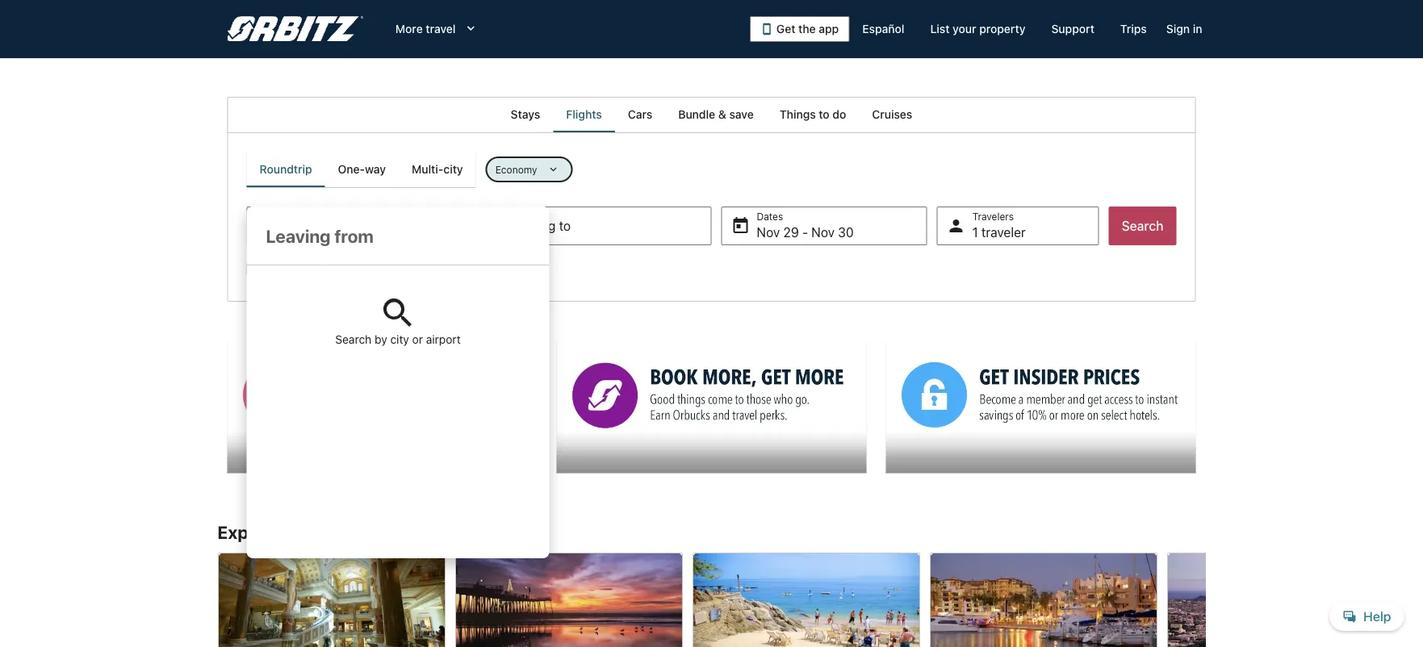 Task type: describe. For each thing, give the bounding box(es) containing it.
-
[[803, 225, 808, 240]]

las vegas featuring interior views image
[[218, 553, 445, 648]]

more travel button
[[383, 15, 491, 44]]

sign in
[[1167, 22, 1203, 36]]

in inside main content
[[332, 522, 347, 543]]

1 traveler button
[[937, 207, 1100, 246]]

more travel
[[396, 22, 456, 36]]

list
[[931, 22, 950, 36]]

cruises link
[[859, 97, 926, 132]]

1 traveler
[[973, 225, 1026, 240]]

bundle & save link
[[666, 97, 767, 132]]

show previous card image
[[208, 634, 227, 648]]

tab list containing roundtrip
[[247, 152, 476, 187]]

trending
[[351, 522, 421, 543]]

bundle & save
[[679, 108, 754, 121]]

sign
[[1167, 22, 1190, 36]]

car
[[431, 262, 447, 275]]

list your property
[[931, 22, 1026, 36]]

things to do link
[[767, 97, 859, 132]]

search for search by city or airport
[[335, 333, 372, 346]]

one-
[[338, 163, 365, 176]]

1 opens in a new window image from the left
[[227, 341, 241, 356]]

stays link
[[498, 97, 553, 132]]

search for search
[[1122, 218, 1164, 234]]

things
[[780, 108, 816, 121]]

nov 29 - nov 30
[[757, 225, 854, 240]]

way
[[365, 163, 386, 176]]

save
[[730, 108, 754, 121]]

your
[[953, 22, 977, 36]]

destinations
[[425, 522, 528, 543]]

marina cabo san lucas which includes a marina, a coastal town and night scenes image
[[930, 553, 1158, 648]]

get
[[777, 22, 796, 36]]

stays
[[511, 108, 540, 121]]

more
[[396, 22, 423, 36]]

puerto vallarta showing a beach, general coastal views and kayaking or canoeing image
[[692, 553, 920, 648]]

things to do
[[780, 108, 847, 121]]

a for place
[[292, 262, 298, 275]]

cars link
[[615, 97, 666, 132]]

roundtrip link
[[247, 152, 325, 187]]

30
[[838, 225, 854, 240]]

2 opens in a new window image from the left
[[556, 341, 571, 356]]

place
[[301, 262, 329, 275]]

español
[[863, 22, 905, 36]]

to inside tab list
[[819, 108, 830, 121]]

airport
[[426, 333, 461, 346]]

get the app
[[777, 22, 839, 36]]

español button
[[850, 15, 918, 44]]

in inside dropdown button
[[1193, 22, 1203, 36]]

1 vertical spatial city
[[390, 333, 409, 346]]



Task type: locate. For each thing, give the bounding box(es) containing it.
add
[[268, 262, 289, 275], [398, 262, 419, 275]]

add for add a place to stay
[[268, 262, 289, 275]]

0 horizontal spatial in
[[332, 522, 347, 543]]

explore
[[218, 522, 280, 543]]

trips link
[[1108, 15, 1160, 44]]

city inside tab list
[[444, 163, 463, 176]]

search button
[[1109, 207, 1177, 246]]

&
[[719, 108, 727, 121]]

economy
[[496, 164, 537, 175]]

cars
[[628, 108, 653, 121]]

explore stays in trending destinations
[[218, 522, 528, 543]]

1 vertical spatial search
[[335, 333, 372, 346]]

2 a from the left
[[422, 262, 428, 275]]

explore stays in trending destinations main content
[[0, 97, 1424, 648]]

2 horizontal spatial opens in a new window image
[[886, 341, 900, 356]]

to
[[819, 108, 830, 121], [332, 262, 342, 275]]

or
[[412, 333, 423, 346]]

0 vertical spatial tab list
[[227, 97, 1196, 132]]

add a car
[[398, 262, 447, 275]]

sign in button
[[1160, 15, 1209, 44]]

economy button
[[486, 157, 573, 183]]

add left car in the left of the page
[[398, 262, 419, 275]]

0 vertical spatial search
[[1122, 218, 1164, 234]]

city
[[444, 163, 463, 176], [390, 333, 409, 346]]

3 opens in a new window image from the left
[[886, 341, 900, 356]]

bundle
[[679, 108, 716, 121]]

1 horizontal spatial add
[[398, 262, 419, 275]]

tab list containing stays
[[227, 97, 1196, 132]]

1 horizontal spatial a
[[422, 262, 428, 275]]

one-way
[[338, 163, 386, 176]]

support
[[1052, 22, 1095, 36]]

1 add from the left
[[268, 262, 289, 275]]

app
[[819, 22, 839, 36]]

list your property link
[[918, 15, 1039, 44]]

1 horizontal spatial to
[[819, 108, 830, 121]]

city left or
[[390, 333, 409, 346]]

city left economy
[[444, 163, 463, 176]]

nov left the 29
[[757, 225, 780, 240]]

tab list
[[227, 97, 1196, 132], [247, 152, 476, 187]]

0 horizontal spatial city
[[390, 333, 409, 346]]

to left do
[[819, 108, 830, 121]]

one-way link
[[325, 152, 399, 187]]

1 horizontal spatial opens in a new window image
[[556, 341, 571, 356]]

29
[[784, 225, 799, 240]]

in right sign
[[1193, 22, 1203, 36]]

multi-city
[[412, 163, 463, 176]]

1 vertical spatial tab list
[[247, 152, 476, 187]]

a left car in the left of the page
[[422, 262, 428, 275]]

1 horizontal spatial nov
[[812, 225, 835, 240]]

cruises
[[872, 108, 913, 121]]

travel
[[426, 22, 456, 36]]

Leaving from text field
[[247, 207, 550, 265]]

by
[[375, 333, 387, 346]]

1 nov from the left
[[757, 225, 780, 240]]

0 vertical spatial city
[[444, 163, 463, 176]]

1 horizontal spatial in
[[1193, 22, 1203, 36]]

traveler
[[982, 225, 1026, 240]]

stays
[[284, 522, 328, 543]]

1 a from the left
[[292, 262, 298, 275]]

1 horizontal spatial city
[[444, 163, 463, 176]]

to left stay at the top left
[[332, 262, 342, 275]]

1 vertical spatial to
[[332, 262, 342, 275]]

add for add a car
[[398, 262, 419, 275]]

do
[[833, 108, 847, 121]]

pismo beach featuring a sunset, views and tropical scenes image
[[455, 553, 683, 648]]

support link
[[1039, 15, 1108, 44]]

0 horizontal spatial nov
[[757, 225, 780, 240]]

0 vertical spatial to
[[819, 108, 830, 121]]

0 horizontal spatial a
[[292, 262, 298, 275]]

search inside button
[[1122, 218, 1164, 234]]

flights
[[566, 108, 602, 121]]

nov 29 - nov 30 button
[[722, 207, 928, 246]]

show next card image
[[1196, 634, 1216, 648]]

search
[[1122, 218, 1164, 234], [335, 333, 372, 346]]

nov
[[757, 225, 780, 240], [812, 225, 835, 240]]

trips
[[1121, 22, 1147, 36]]

roundtrip
[[260, 163, 312, 176]]

in
[[1193, 22, 1203, 36], [332, 522, 347, 543]]

a
[[292, 262, 298, 275], [422, 262, 428, 275]]

the
[[799, 22, 816, 36]]

1
[[973, 225, 979, 240]]

1 vertical spatial in
[[332, 522, 347, 543]]

a for car
[[422, 262, 428, 275]]

a left place
[[292, 262, 298, 275]]

orbitz logo image
[[227, 16, 363, 42]]

0 vertical spatial in
[[1193, 22, 1203, 36]]

in right the stays
[[332, 522, 347, 543]]

flights link
[[553, 97, 615, 132]]

add a place to stay
[[268, 262, 367, 275]]

multi-
[[412, 163, 444, 176]]

stay
[[346, 262, 367, 275]]

0 horizontal spatial opens in a new window image
[[227, 341, 241, 356]]

2 nov from the left
[[812, 225, 835, 240]]

opens in a new window image
[[227, 341, 241, 356], [556, 341, 571, 356], [886, 341, 900, 356]]

0 horizontal spatial add
[[268, 262, 289, 275]]

download the app button image
[[761, 23, 774, 36]]

0 horizontal spatial to
[[332, 262, 342, 275]]

nov right -
[[812, 225, 835, 240]]

search by city or airport
[[335, 333, 461, 346]]

get the app link
[[750, 16, 850, 42]]

1 horizontal spatial search
[[1122, 218, 1164, 234]]

property
[[980, 22, 1026, 36]]

multi-city link
[[399, 152, 476, 187]]

add left place
[[268, 262, 289, 275]]

2 add from the left
[[398, 262, 419, 275]]

0 horizontal spatial search
[[335, 333, 372, 346]]



Task type: vqa. For each thing, say whether or not it's contained in the screenshot.
the Swap origin and destination values icon
no



